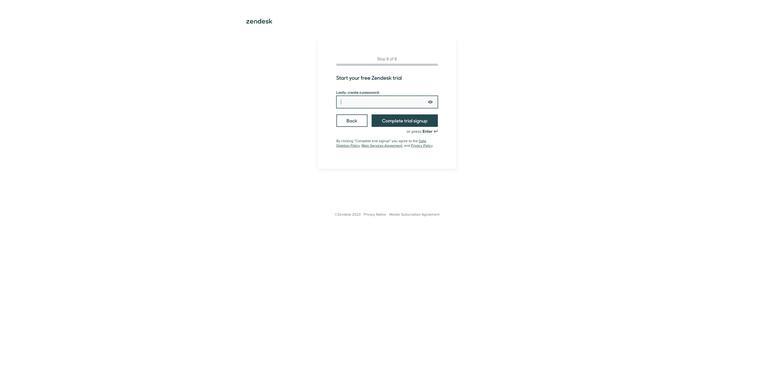 Task type: vqa. For each thing, say whether or not it's contained in the screenshot.
signup
yes



Task type: describe. For each thing, give the bounding box(es) containing it.
notice
[[376, 212, 387, 217]]

to
[[409, 139, 412, 143]]

1 8 from the left
[[387, 56, 389, 62]]

start
[[337, 74, 348, 81]]

Lastly, create a password: password field
[[337, 96, 438, 108]]

or
[[407, 129, 411, 134]]

by
[[337, 139, 341, 143]]

main services agreement link
[[362, 143, 403, 148]]

1 horizontal spatial privacy
[[411, 143, 423, 148]]

zendesk
[[372, 74, 392, 81]]

privacy notice
[[364, 212, 387, 217]]

master subscription agreement
[[390, 212, 440, 217]]

by clicking "complete trial signup" you agree to the
[[337, 139, 419, 143]]

your
[[349, 74, 360, 81]]

privacy policy link
[[411, 143, 433, 148]]

2 policy from the left
[[424, 143, 433, 148]]

back button
[[337, 114, 368, 127]]

main
[[362, 143, 369, 148]]

master subscription agreement link
[[390, 212, 440, 217]]

2023
[[352, 212, 361, 217]]

0 horizontal spatial agreement
[[385, 143, 403, 148]]

services
[[370, 143, 384, 148]]

free
[[361, 74, 371, 81]]

2 8 from the left
[[395, 56, 397, 62]]

agree
[[399, 139, 408, 143]]

and
[[404, 143, 410, 148]]

clicking
[[342, 139, 354, 143]]

data
[[419, 139, 427, 143]]

press
[[412, 129, 422, 134]]

signup
[[414, 117, 428, 124]]

0 horizontal spatial privacy
[[364, 212, 375, 217]]

start your free zendesk trial
[[337, 74, 402, 81]]

zendesk image
[[246, 19, 272, 24]]

back
[[347, 117, 358, 124]]

lastly,
[[337, 90, 347, 95]]

lastly, create a password:
[[337, 90, 380, 95]]

deletion
[[337, 143, 350, 148]]



Task type: locate. For each thing, give the bounding box(es) containing it.
privacy down the
[[411, 143, 423, 148]]

trial up or
[[404, 117, 413, 124]]

agreement down you
[[385, 143, 403, 148]]

©zendesk
[[335, 212, 351, 217]]

0 vertical spatial privacy
[[411, 143, 423, 148]]

a
[[360, 90, 362, 95]]

trial right zendesk
[[393, 74, 402, 81]]

.
[[433, 143, 434, 148]]

trial up services
[[372, 139, 378, 143]]

policy down "complete
[[351, 143, 360, 148]]

privacy
[[411, 143, 423, 148], [364, 212, 375, 217]]

, left main at the top of the page
[[360, 143, 361, 148]]

create
[[348, 90, 359, 95]]

password:
[[363, 90, 380, 95]]

complete trial signup button
[[372, 114, 438, 127]]

policy down "data"
[[424, 143, 433, 148]]

1 vertical spatial privacy
[[364, 212, 375, 217]]

©zendesk 2023 link
[[335, 212, 361, 217]]

8 left of
[[387, 56, 389, 62]]

,
[[360, 143, 361, 148], [403, 143, 403, 148]]

1 horizontal spatial policy
[[424, 143, 433, 148]]

0 horizontal spatial ,
[[360, 143, 361, 148]]

1 horizontal spatial agreement
[[422, 212, 440, 217]]

, main services agreement , and privacy policy .
[[360, 143, 434, 148]]

2 horizontal spatial trial
[[404, 117, 413, 124]]

privacy notice link
[[364, 212, 387, 217]]

policy
[[351, 143, 360, 148], [424, 143, 433, 148]]

1 horizontal spatial 8
[[395, 56, 397, 62]]

trial inside button
[[404, 117, 413, 124]]

enter image
[[434, 130, 438, 134]]

, left and
[[403, 143, 403, 148]]

policy inside data deletion policy
[[351, 143, 360, 148]]

complete trial signup
[[382, 117, 428, 124]]

1 vertical spatial trial
[[404, 117, 413, 124]]

signup"
[[379, 139, 391, 143]]

"complete
[[354, 139, 371, 143]]

agreement right subscription
[[422, 212, 440, 217]]

master
[[390, 212, 400, 217]]

agreement
[[385, 143, 403, 148], [422, 212, 440, 217]]

8 right of
[[395, 56, 397, 62]]

0 vertical spatial trial
[[393, 74, 402, 81]]

enter
[[423, 129, 433, 134]]

0 horizontal spatial policy
[[351, 143, 360, 148]]

1 , from the left
[[360, 143, 361, 148]]

1 horizontal spatial ,
[[403, 143, 403, 148]]

the
[[413, 139, 418, 143]]

0 horizontal spatial trial
[[372, 139, 378, 143]]

trial
[[393, 74, 402, 81], [404, 117, 413, 124], [372, 139, 378, 143]]

you
[[392, 139, 398, 143]]

step
[[377, 56, 386, 62]]

1 policy from the left
[[351, 143, 360, 148]]

privacy left the notice on the bottom
[[364, 212, 375, 217]]

of
[[390, 56, 394, 62]]

step 8 of 8
[[377, 56, 397, 62]]

data deletion policy
[[337, 139, 427, 148]]

0 vertical spatial agreement
[[385, 143, 403, 148]]

complete
[[382, 117, 404, 124]]

0 horizontal spatial 8
[[387, 56, 389, 62]]

data deletion policy link
[[337, 139, 427, 148]]

2 vertical spatial trial
[[372, 139, 378, 143]]

1 horizontal spatial trial
[[393, 74, 402, 81]]

1 vertical spatial agreement
[[422, 212, 440, 217]]

or press enter
[[407, 129, 433, 134]]

8
[[387, 56, 389, 62], [395, 56, 397, 62]]

subscription
[[401, 212, 421, 217]]

2 , from the left
[[403, 143, 403, 148]]

©zendesk 2023
[[335, 212, 361, 217]]



